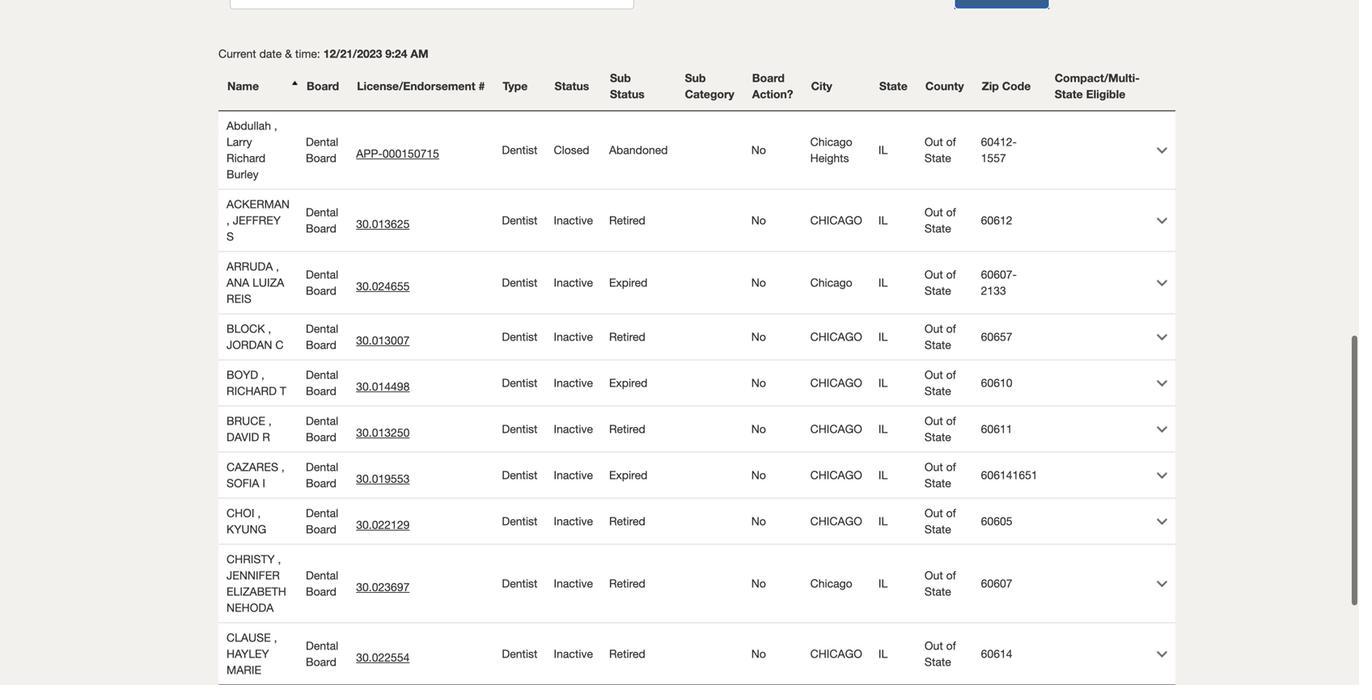 Task type: vqa. For each thing, say whether or not it's contained in the screenshot.
"Heights"
yes



Task type: describe. For each thing, give the bounding box(es) containing it.
il for 60657
[[879, 330, 888, 344]]

, for bruce
[[269, 414, 272, 428]]

dental for 30.023697
[[306, 569, 339, 582]]

am
[[411, 47, 429, 60]]

no for 60611
[[752, 423, 766, 436]]

state left county
[[880, 79, 908, 93]]

state for 606141651
[[925, 477, 952, 490]]

no for 60605
[[752, 515, 766, 528]]

, for arruda
[[276, 260, 279, 273]]

status inside the status: activate to sort column ascending "element"
[[555, 79, 589, 93]]

license/endorsement #
[[357, 79, 485, 93]]

state for 60607
[[925, 585, 952, 599]]

1 il from the top
[[879, 143, 888, 157]]

status inside sub status: activate to sort column ascending element
[[610, 87, 645, 101]]

chicago for 60605
[[811, 515, 863, 528]]

row containing christy , jennifer elizabeth nehoda
[[219, 544, 1176, 623]]

name
[[227, 79, 259, 93]]

sub status
[[610, 71, 645, 101]]

row containing choi , kyung
[[219, 498, 1176, 544]]

date
[[259, 47, 282, 60]]

out for 60607- 2133
[[925, 268, 944, 281]]

state for 60611
[[925, 431, 952, 444]]

#
[[479, 79, 485, 93]]

chicago for 60610
[[811, 376, 863, 390]]

dentist for 30.022129
[[502, 515, 538, 528]]

abdullah , larry richard burley
[[227, 119, 277, 181]]

1 chicago from the top
[[811, 135, 853, 149]]

clause , hayley marie
[[227, 631, 277, 677]]

out for 606141651
[[925, 461, 944, 474]]

dental for 30.013007
[[306, 322, 339, 336]]

out of state for 60611
[[925, 414, 957, 444]]

inactive for 30.024655
[[554, 276, 593, 289]]

no for 60657
[[752, 330, 766, 344]]

expired for 30.024655
[[609, 276, 648, 289]]

city
[[812, 79, 833, 93]]

block
[[227, 322, 265, 336]]

out of state for 60607- 2133
[[925, 268, 957, 298]]

of for 60607- 2133
[[947, 268, 957, 281]]

chicago for 60657
[[811, 330, 863, 344]]

sub status: activate to sort column ascending element
[[601, 62, 676, 111]]

clause
[[227, 631, 271, 645]]

david
[[227, 431, 259, 444]]

dentist for app-000150715
[[502, 143, 538, 157]]

row containing clause , hayley marie
[[219, 623, 1176, 685]]

dentist for 30.019553
[[502, 469, 538, 482]]

richard
[[227, 151, 266, 165]]

30.022554
[[356, 651, 410, 665]]

row containing ackerman , jeffrey s
[[219, 189, 1176, 251]]

retired for 30.013625
[[609, 214, 646, 227]]

dental for 30.019553
[[306, 461, 339, 474]]

license/endorsement #: activate to sort column ascending element
[[348, 62, 494, 111]]

abandoned
[[609, 143, 668, 157]]

state for 60612
[[925, 222, 952, 235]]

, for cazares
[[282, 461, 285, 474]]

dentist for 30.014498
[[502, 376, 538, 390]]

out of state for 60612
[[925, 206, 957, 235]]

boyd
[[227, 368, 258, 382]]

of for 60605
[[947, 507, 957, 520]]

abdullah
[[227, 119, 271, 132]]

state for 60610
[[925, 385, 952, 398]]

606141651
[[982, 469, 1038, 482]]

closed
[[554, 143, 590, 157]]

30.024655
[[356, 280, 410, 293]]

state for 60605
[[925, 523, 952, 536]]

dental board for app-000150715
[[306, 135, 339, 165]]

no for 60607- 2133
[[752, 276, 766, 289]]

out of state for 606141651
[[925, 461, 957, 490]]

row containing abdullah , larry richard burley
[[219, 111, 1176, 189]]

expired for 30.019553
[[609, 469, 648, 482]]

no for 60614
[[752, 648, 766, 661]]

60607
[[982, 577, 1013, 591]]

board action?
[[753, 71, 794, 101]]

60607-
[[982, 268, 1017, 281]]

sofia
[[227, 477, 259, 490]]

chicago for 60614
[[811, 648, 863, 661]]

inactive for 30.022129
[[554, 515, 593, 528]]

r
[[262, 431, 270, 444]]

60614
[[982, 648, 1013, 661]]

arruda , ana luiza reis
[[227, 260, 284, 306]]

type
[[503, 79, 528, 93]]

sub for sub status
[[610, 71, 631, 85]]

dental for 30.013625
[[306, 206, 339, 219]]

30.013250
[[356, 426, 410, 440]]

, for christy
[[278, 553, 281, 566]]

dental board for 30.022554
[[306, 639, 339, 669]]

30.013625
[[356, 217, 410, 231]]

block , jordan c
[[227, 322, 284, 352]]

inactive for 30.019553
[[554, 469, 593, 482]]

chicago for 606141651
[[811, 469, 863, 482]]

zip code
[[982, 79, 1031, 93]]

name: activate to sort column descending element
[[219, 62, 298, 111]]

ackerman
[[227, 198, 290, 211]]

dental board for 30.013625
[[306, 206, 339, 235]]

, for boyd
[[261, 368, 265, 382]]

il for 60611
[[879, 423, 888, 436]]

compact/multi-
[[1055, 71, 1140, 85]]

il for 60610
[[879, 376, 888, 390]]

t
[[280, 385, 286, 398]]

board: activate to sort column ascending element
[[298, 62, 348, 111]]

chicago heights
[[811, 135, 853, 165]]

inactive for 30.013250
[[554, 423, 593, 436]]

board for 30.023697
[[306, 585, 337, 599]]

dentist for 30.013007
[[502, 330, 538, 344]]

row containing boyd , richard t
[[219, 360, 1176, 406]]

1 out of state from the top
[[925, 135, 957, 165]]

of for 60614
[[947, 639, 957, 653]]

board for 30.013625
[[306, 222, 337, 235]]

out for 60610
[[925, 368, 944, 382]]

s
[[227, 230, 234, 243]]

christy , jennifer elizabeth nehoda
[[227, 553, 286, 615]]

jennifer
[[227, 569, 280, 582]]

60657
[[982, 330, 1013, 344]]

i
[[263, 477, 265, 490]]

richard
[[227, 385, 277, 398]]

dental board for 30.023697
[[306, 569, 339, 599]]

il for 60605
[[879, 515, 888, 528]]

no for 60607
[[752, 577, 766, 591]]

&
[[285, 47, 292, 60]]

out for 60605
[[925, 507, 944, 520]]

type: activate to sort column ascending element
[[494, 62, 546, 111]]

jordan
[[227, 338, 272, 352]]

current date & time: 12/21/2023 9:24 am
[[219, 47, 429, 60]]

30.019553
[[356, 472, 410, 486]]

of for 60610
[[947, 368, 957, 382]]

time:
[[295, 47, 320, 60]]

county: activate to sort column ascending element
[[917, 62, 973, 111]]

luiza
[[253, 276, 284, 289]]

out for 60611
[[925, 414, 944, 428]]

elizabeth
[[227, 585, 286, 599]]

2133
[[982, 284, 1007, 298]]

zip
[[982, 79, 1000, 93]]

1 out from the top
[[925, 135, 944, 149]]

1557
[[982, 151, 1007, 165]]

board for 30.024655
[[306, 284, 337, 298]]

arruda
[[227, 260, 273, 273]]

choi
[[227, 507, 255, 520]]

marie
[[227, 664, 261, 677]]

code
[[1003, 79, 1031, 93]]

bruce
[[227, 414, 265, 428]]

burley
[[227, 168, 259, 181]]

dental for 30.022129
[[306, 507, 339, 520]]

eligible
[[1087, 87, 1126, 101]]

30.023697
[[356, 581, 410, 594]]

board for 30.014498
[[306, 385, 337, 398]]

chicago for 60607
[[811, 577, 853, 591]]

000150715
[[383, 147, 439, 160]]

retired for 30.013007
[[609, 330, 646, 344]]

board for 30.019553
[[306, 477, 337, 490]]

of for 60657
[[947, 322, 957, 336]]

out for 60607
[[925, 569, 944, 582]]

board for 30.022554
[[306, 656, 337, 669]]



Task type: locate. For each thing, give the bounding box(es) containing it.
dental for 30.014498
[[306, 368, 339, 382]]

4 row from the top
[[219, 251, 1176, 314]]

out left 60605
[[925, 507, 944, 520]]

no for 60610
[[752, 376, 766, 390]]

dentist for 30.022554
[[502, 648, 538, 661]]

board for app-000150715
[[306, 151, 337, 165]]

, for abdullah
[[274, 119, 277, 132]]

3 of from the top
[[947, 268, 957, 281]]

hayley
[[227, 648, 269, 661]]

chicago for 60607- 2133
[[811, 276, 853, 289]]

state left 60612
[[925, 222, 952, 235]]

dentist for 30.023697
[[502, 577, 538, 591]]

board for 30.022129
[[306, 523, 337, 536]]

5 retired from the top
[[609, 577, 646, 591]]

out of state
[[925, 135, 957, 165], [925, 206, 957, 235], [925, 268, 957, 298], [925, 322, 957, 352], [925, 368, 957, 398], [925, 414, 957, 444], [925, 461, 957, 490], [925, 507, 957, 536], [925, 569, 957, 599], [925, 639, 957, 669]]

county
[[926, 79, 965, 93]]

row containing bruce , david r
[[219, 406, 1176, 452]]

7 dentist from the top
[[502, 469, 538, 482]]

board inside board action?
[[753, 71, 785, 85]]

dental
[[306, 135, 339, 149], [306, 206, 339, 219], [306, 268, 339, 281], [306, 322, 339, 336], [306, 368, 339, 382], [306, 414, 339, 428], [306, 461, 339, 474], [306, 507, 339, 520], [306, 569, 339, 582], [306, 639, 339, 653]]

state left 60607
[[925, 585, 952, 599]]

3 no from the top
[[752, 276, 766, 289]]

board for 30.013250
[[306, 431, 337, 444]]

4 out of state from the top
[[925, 322, 957, 352]]

cazares
[[227, 461, 278, 474]]

out of state left 60611
[[925, 414, 957, 444]]

6 dental board from the top
[[306, 414, 339, 444]]

inactive for 30.022554
[[554, 648, 593, 661]]

of left 60614
[[947, 639, 957, 653]]

inactive for 30.013007
[[554, 330, 593, 344]]

sub for sub category
[[685, 71, 706, 85]]

, inside bruce , david r
[[269, 414, 272, 428]]

state
[[880, 79, 908, 93], [1055, 87, 1084, 101], [925, 151, 952, 165], [925, 222, 952, 235], [925, 284, 952, 298], [925, 338, 952, 352], [925, 385, 952, 398], [925, 431, 952, 444], [925, 477, 952, 490], [925, 523, 952, 536], [925, 585, 952, 599], [925, 656, 952, 669]]

5 dental from the top
[[306, 368, 339, 382]]

il for 60607- 2133
[[879, 276, 888, 289]]

expired
[[609, 276, 648, 289], [609, 376, 648, 390], [609, 469, 648, 482]]

9 no from the top
[[752, 577, 766, 591]]

7 no from the top
[[752, 469, 766, 482]]

il for 60607
[[879, 577, 888, 591]]

out for 60614
[[925, 639, 944, 653]]

dental for 30.013250
[[306, 414, 339, 428]]

, up r
[[269, 414, 272, 428]]

of
[[947, 135, 957, 149], [947, 206, 957, 219], [947, 268, 957, 281], [947, 322, 957, 336], [947, 368, 957, 382], [947, 414, 957, 428], [947, 461, 957, 474], [947, 507, 957, 520], [947, 569, 957, 582], [947, 639, 957, 653]]

2 of from the top
[[947, 206, 957, 219]]

6 of from the top
[[947, 414, 957, 428]]

out of state left 60605
[[925, 507, 957, 536]]

out of state for 60614
[[925, 639, 957, 669]]

of for 606141651
[[947, 461, 957, 474]]

60605
[[982, 515, 1013, 528]]

dental board left 30.022129
[[306, 507, 339, 536]]

7 of from the top
[[947, 461, 957, 474]]

dental left 30.022554
[[306, 639, 339, 653]]

9 il from the top
[[879, 577, 888, 591]]

8 inactive from the top
[[554, 577, 593, 591]]

6 row from the top
[[219, 360, 1176, 406]]

Enter License or Endorsement Number text field
[[230, 0, 634, 9]]

dental board left 30.013625
[[306, 206, 339, 235]]

board left app-
[[306, 151, 337, 165]]

larry
[[227, 135, 252, 149]]

9 inactive from the top
[[554, 648, 593, 661]]

, right abdullah
[[274, 119, 277, 132]]

dental board for 30.024655
[[306, 268, 339, 298]]

0 vertical spatial expired
[[609, 276, 648, 289]]

60612
[[982, 214, 1013, 227]]

dental for 30.022554
[[306, 639, 339, 653]]

state for 60614
[[925, 656, 952, 669]]

heights
[[811, 151, 850, 165]]

9 dental from the top
[[306, 569, 339, 582]]

1 of from the top
[[947, 135, 957, 149]]

grid containing sub status
[[219, 62, 1176, 686]]

board left 30.022129
[[306, 523, 337, 536]]

dental for 30.024655
[[306, 268, 339, 281]]

board right t
[[306, 385, 337, 398]]

status right 'type: activate to sort column ascending' element
[[555, 79, 589, 93]]

8 of from the top
[[947, 507, 957, 520]]

inactive
[[554, 214, 593, 227], [554, 276, 593, 289], [554, 330, 593, 344], [554, 376, 593, 390], [554, 423, 593, 436], [554, 469, 593, 482], [554, 515, 593, 528], [554, 577, 593, 591], [554, 648, 593, 661]]

1 dental board from the top
[[306, 135, 339, 165]]

inactive for 30.014498
[[554, 376, 593, 390]]

sub up category
[[685, 71, 706, 85]]

state down 'compact/multi-'
[[1055, 87, 1084, 101]]

out left 606141651
[[925, 461, 944, 474]]

board action?: activate to sort column ascending element
[[744, 62, 803, 111]]

, for clause
[[274, 631, 277, 645]]

retired for 30.022554
[[609, 648, 646, 661]]

out of state left 60657
[[925, 322, 957, 352]]

2 chicago from the top
[[811, 276, 853, 289]]

state for 60657
[[925, 338, 952, 352]]

current
[[219, 47, 256, 60]]

2 retired from the top
[[609, 330, 646, 344]]

2 chicago from the top
[[811, 330, 863, 344]]

state left 1557
[[925, 151, 952, 165]]

2 out of state from the top
[[925, 206, 957, 235]]

3 dental board from the top
[[306, 268, 339, 298]]

8 dentist from the top
[[502, 515, 538, 528]]

8 row from the top
[[219, 452, 1176, 498]]

dental board for 30.013007
[[306, 322, 339, 352]]

boyd , richard t
[[227, 368, 286, 398]]

60607- 2133
[[982, 268, 1017, 298]]

of for 60607
[[947, 569, 957, 582]]

4 il from the top
[[879, 330, 888, 344]]

10 out of state from the top
[[925, 639, 957, 669]]

of left 60610
[[947, 368, 957, 382]]

7 inactive from the top
[[554, 515, 593, 528]]

dental board right the luiza
[[306, 268, 339, 298]]

dental left '30.013007'
[[306, 322, 339, 336]]

out
[[925, 135, 944, 149], [925, 206, 944, 219], [925, 268, 944, 281], [925, 322, 944, 336], [925, 368, 944, 382], [925, 414, 944, 428], [925, 461, 944, 474], [925, 507, 944, 520], [925, 569, 944, 582], [925, 639, 944, 653]]

1 inactive from the top
[[554, 214, 593, 227]]

dental board left 30.022554
[[306, 639, 339, 669]]

choi , kyung
[[227, 507, 267, 536]]

dental board for 30.013250
[[306, 414, 339, 444]]

2 il from the top
[[879, 214, 888, 227]]

6 no from the top
[[752, 423, 766, 436]]

3 row from the top
[[219, 189, 1176, 251]]

, inside the cazares , sofia i
[[282, 461, 285, 474]]

row containing arruda , ana luiza reis
[[219, 251, 1176, 314]]

10 dental from the top
[[306, 639, 339, 653]]

out of state left 2133
[[925, 268, 957, 298]]

out left 60607-
[[925, 268, 944, 281]]

5 no from the top
[[752, 376, 766, 390]]

of left 60607
[[947, 569, 957, 582]]

of left 60605
[[947, 507, 957, 520]]

out for 60612
[[925, 206, 944, 219]]

2 vertical spatial expired
[[609, 469, 648, 482]]

2 inactive from the top
[[554, 276, 593, 289]]

out left 60610
[[925, 368, 944, 382]]

7 il from the top
[[879, 469, 888, 482]]

, up s
[[227, 214, 230, 227]]

30.013007
[[356, 334, 410, 347]]

state left 60605
[[925, 523, 952, 536]]

row
[[219, 62, 1176, 111], [219, 111, 1176, 189], [219, 189, 1176, 251], [219, 251, 1176, 314], [219, 314, 1176, 360], [219, 360, 1176, 406], [219, 406, 1176, 452], [219, 452, 1176, 498], [219, 498, 1176, 544], [219, 544, 1176, 623], [219, 623, 1176, 685]]

, inside arruda , ana luiza reis
[[276, 260, 279, 273]]

dental right the luiza
[[306, 268, 339, 281]]

app-
[[356, 147, 383, 160]]

&nbsp; element
[[1149, 62, 1176, 111]]

1 dentist from the top
[[502, 143, 538, 157]]

8 dental from the top
[[306, 507, 339, 520]]

,
[[274, 119, 277, 132], [227, 214, 230, 227], [276, 260, 279, 273], [268, 322, 271, 336], [261, 368, 265, 382], [269, 414, 272, 428], [282, 461, 285, 474], [258, 507, 261, 520], [278, 553, 281, 566], [274, 631, 277, 645]]

4 dental from the top
[[306, 322, 339, 336]]

2 out from the top
[[925, 206, 944, 219]]

state left 606141651
[[925, 477, 952, 490]]

zip code: activate to sort column ascending element
[[973, 62, 1046, 111]]

out left 60657
[[925, 322, 944, 336]]

chicago for 60612
[[811, 214, 863, 227]]

kyung
[[227, 523, 267, 536]]

state for 60607- 2133
[[925, 284, 952, 298]]

, right christy
[[278, 553, 281, 566]]

9:24
[[385, 47, 408, 60]]

6 dentist from the top
[[502, 423, 538, 436]]

5 row from the top
[[219, 314, 1176, 360]]

status right the status: activate to sort column ascending "element"
[[610, 87, 645, 101]]

board left 30.013625
[[306, 222, 337, 235]]

of for 60612
[[947, 206, 957, 219]]

out left 60614
[[925, 639, 944, 653]]

board inside board: activate to sort column ascending element
[[307, 79, 339, 93]]

retired for 30.013250
[[609, 423, 646, 436]]

1 dental from the top
[[306, 135, 339, 149]]

3 dentist from the top
[[502, 276, 538, 289]]

no for 606141651
[[752, 469, 766, 482]]

dental left 30.013250
[[306, 414, 339, 428]]

of left 60607-
[[947, 268, 957, 281]]

, for choi
[[258, 507, 261, 520]]

out of state left 606141651
[[925, 461, 957, 490]]

dental board for 30.014498
[[306, 368, 339, 398]]

4 retired from the top
[[609, 515, 646, 528]]

dental left 30.019553
[[306, 461, 339, 474]]

il for 60612
[[879, 214, 888, 227]]

of left 60412- on the top of page
[[947, 135, 957, 149]]

board right the luiza
[[306, 284, 337, 298]]

retired for 30.022129
[[609, 515, 646, 528]]

dental board for 30.019553
[[306, 461, 339, 490]]

out left 60611
[[925, 414, 944, 428]]

out of state left 1557
[[925, 135, 957, 165]]

4 of from the top
[[947, 322, 957, 336]]

compact/multi- state eligible
[[1055, 71, 1140, 101]]

9 out of state from the top
[[925, 569, 957, 599]]

8 dental board from the top
[[306, 507, 339, 536]]

state inside the compact/multi- state eligible
[[1055, 87, 1084, 101]]

dental for app-000150715
[[306, 135, 339, 149]]

10 row from the top
[[219, 544, 1176, 623]]

city: activate to sort column ascending element
[[803, 62, 871, 111]]

dentist for 30.024655
[[502, 276, 538, 289]]

out of state for 60610
[[925, 368, 957, 398]]

inactive for 30.023697
[[554, 577, 593, 591]]

no for 60612
[[752, 214, 766, 227]]

6 retired from the top
[[609, 648, 646, 661]]

, for ackerman
[[227, 214, 230, 227]]

, inside choi , kyung
[[258, 507, 261, 520]]

dental left 30.022129
[[306, 507, 339, 520]]

ana
[[227, 276, 250, 289]]

out of state left 60614
[[925, 639, 957, 669]]

9 dentist from the top
[[502, 577, 538, 591]]

il for 606141651
[[879, 469, 888, 482]]

7 dental board from the top
[[306, 461, 339, 490]]

4 chicago from the top
[[811, 423, 863, 436]]

dentist for 30.013250
[[502, 423, 538, 436]]

retired
[[609, 214, 646, 227], [609, 330, 646, 344], [609, 423, 646, 436], [609, 515, 646, 528], [609, 577, 646, 591], [609, 648, 646, 661]]

None button
[[954, 0, 1051, 10]]

state left 60610
[[925, 385, 952, 398]]

dental board right c
[[306, 322, 339, 352]]

, inside block , jordan c
[[268, 322, 271, 336]]

1 sub from the left
[[610, 71, 631, 85]]

board up action?
[[753, 71, 785, 85]]

dental left 30.023697
[[306, 569, 339, 582]]

license/endorsement
[[357, 79, 476, 93]]

inactive for 30.013625
[[554, 214, 593, 227]]

1 chicago from the top
[[811, 214, 863, 227]]

board right r
[[306, 431, 337, 444]]

row containing block , jordan c
[[219, 314, 1176, 360]]

dental board left app-
[[306, 135, 339, 165]]

dental board left 30.023697
[[306, 569, 339, 599]]

christy
[[227, 553, 275, 566]]

state left 60614
[[925, 656, 952, 669]]

out of state for 60605
[[925, 507, 957, 536]]

4 no from the top
[[752, 330, 766, 344]]

30.014498
[[356, 380, 410, 393]]

dental left 30.014498
[[306, 368, 339, 382]]

dental board for 30.022129
[[306, 507, 339, 536]]

2 expired from the top
[[609, 376, 648, 390]]

10 dentist from the top
[[502, 648, 538, 661]]

2 vertical spatial chicago
[[811, 577, 853, 591]]

1 expired from the top
[[609, 276, 648, 289]]

of for 60611
[[947, 414, 957, 428]]

1 horizontal spatial status
[[610, 87, 645, 101]]

row containing sub status
[[219, 62, 1176, 111]]

6 il from the top
[[879, 423, 888, 436]]

60412-
[[982, 135, 1017, 149]]

dentist
[[502, 143, 538, 157], [502, 214, 538, 227], [502, 276, 538, 289], [502, 330, 538, 344], [502, 376, 538, 390], [502, 423, 538, 436], [502, 469, 538, 482], [502, 515, 538, 528], [502, 577, 538, 591], [502, 648, 538, 661]]

7 chicago from the top
[[811, 648, 863, 661]]

10 dental board from the top
[[306, 639, 339, 669]]

, for block
[[268, 322, 271, 336]]

dentist for 30.013625
[[502, 214, 538, 227]]

category
[[685, 87, 735, 101]]

dental left app-
[[306, 135, 339, 149]]

il for 60614
[[879, 648, 888, 661]]

out of state left 60612
[[925, 206, 957, 235]]

5 out of state from the top
[[925, 368, 957, 398]]

5 inactive from the top
[[554, 423, 593, 436]]

6 out of state from the top
[[925, 414, 957, 444]]

8 out of state from the top
[[925, 507, 957, 536]]

, inside christy , jennifer elizabeth nehoda
[[278, 553, 281, 566]]

row containing cazares , sofia i
[[219, 452, 1176, 498]]

out left 60607
[[925, 569, 944, 582]]

3 out of state from the top
[[925, 268, 957, 298]]

30.022129
[[356, 518, 410, 532]]

expired for 30.014498
[[609, 376, 648, 390]]

out of state for 60657
[[925, 322, 957, 352]]

, inside clause , hayley marie
[[274, 631, 277, 645]]

1 horizontal spatial sub
[[685, 71, 706, 85]]

app-000150715
[[356, 147, 439, 160]]

dental board right r
[[306, 414, 339, 444]]

grid
[[219, 62, 1176, 686]]

cazares , sofia i
[[227, 461, 285, 490]]

state left 60657
[[925, 338, 952, 352]]

of left 606141651
[[947, 461, 957, 474]]

sub inside sub status
[[610, 71, 631, 85]]

4 dental board from the top
[[306, 322, 339, 352]]

5 dental board from the top
[[306, 368, 339, 398]]

0 vertical spatial chicago
[[811, 135, 853, 149]]

out of state for 60607
[[925, 569, 957, 599]]

, right cazares
[[282, 461, 285, 474]]

3 expired from the top
[[609, 469, 648, 482]]

dental board right t
[[306, 368, 339, 398]]

12/21/2023
[[324, 47, 382, 60]]

chicago
[[811, 135, 853, 149], [811, 276, 853, 289], [811, 577, 853, 591]]

, inside ackerman , jeffrey s
[[227, 214, 230, 227]]

1 no from the top
[[752, 143, 766, 157]]

5 chicago from the top
[[811, 469, 863, 482]]

2 sub from the left
[[685, 71, 706, 85]]

3 retired from the top
[[609, 423, 646, 436]]

board
[[753, 71, 785, 85], [307, 79, 339, 93], [306, 151, 337, 165], [306, 222, 337, 235], [306, 284, 337, 298], [306, 338, 337, 352], [306, 385, 337, 398], [306, 431, 337, 444], [306, 477, 337, 490], [306, 523, 337, 536], [306, 585, 337, 599], [306, 656, 337, 669]]

4 out from the top
[[925, 322, 944, 336]]

c
[[276, 338, 284, 352]]

retired for 30.023697
[[609, 577, 646, 591]]

of left 60611
[[947, 414, 957, 428]]

out down county: activate to sort column ascending element
[[925, 135, 944, 149]]

sub inside sub category
[[685, 71, 706, 85]]

2 dental board from the top
[[306, 206, 339, 235]]

1 vertical spatial expired
[[609, 376, 648, 390]]

7 out of state from the top
[[925, 461, 957, 490]]

ackerman , jeffrey s
[[227, 198, 290, 243]]

state left 2133
[[925, 284, 952, 298]]

, inside boyd , richard t
[[261, 368, 265, 382]]

9 row from the top
[[219, 498, 1176, 544]]

state left 60611
[[925, 431, 952, 444]]

7 row from the top
[[219, 406, 1176, 452]]

8 out from the top
[[925, 507, 944, 520]]

board right i
[[306, 477, 337, 490]]

4 dentist from the top
[[502, 330, 538, 344]]

0 horizontal spatial status
[[555, 79, 589, 93]]

bruce , david r
[[227, 414, 272, 444]]

4 inactive from the top
[[554, 376, 593, 390]]

7 dental from the top
[[306, 461, 339, 474]]

il
[[879, 143, 888, 157], [879, 214, 888, 227], [879, 276, 888, 289], [879, 330, 888, 344], [879, 376, 888, 390], [879, 423, 888, 436], [879, 469, 888, 482], [879, 515, 888, 528], [879, 577, 888, 591], [879, 648, 888, 661]]

2 dental from the top
[[306, 206, 339, 219]]

2 dentist from the top
[[502, 214, 538, 227]]

sub category
[[685, 71, 735, 101]]

jeffrey
[[233, 214, 281, 227]]

of left 60612
[[947, 206, 957, 219]]

3 dental from the top
[[306, 268, 339, 281]]

reis
[[227, 292, 252, 306]]

status
[[555, 79, 589, 93], [610, 87, 645, 101]]

, up the luiza
[[276, 260, 279, 273]]

60412- 1557
[[982, 135, 1017, 165]]

sub category: activate to sort column ascending element
[[676, 62, 744, 111]]

60610
[[982, 376, 1013, 390]]

compact/multi-state eligible: activate to sort column ascending element
[[1046, 62, 1149, 111]]

, up richard
[[261, 368, 265, 382]]

out of state left 60610
[[925, 368, 957, 398]]

action?
[[753, 87, 794, 101]]

3 inactive from the top
[[554, 330, 593, 344]]

status: activate to sort column ascending element
[[546, 62, 601, 111]]

5 il from the top
[[879, 376, 888, 390]]

5 dentist from the top
[[502, 376, 538, 390]]

out of state left 60607
[[925, 569, 957, 599]]

dental left 30.013625
[[306, 206, 339, 219]]

of left 60657
[[947, 322, 957, 336]]

sub
[[610, 71, 631, 85], [685, 71, 706, 85]]

60611
[[982, 423, 1013, 436]]

, inside abdullah , larry richard burley
[[274, 119, 277, 132]]

, right choi
[[258, 507, 261, 520]]

10 of from the top
[[947, 639, 957, 653]]

state: activate to sort column ascending element
[[871, 62, 917, 111]]

6 out from the top
[[925, 414, 944, 428]]

1 vertical spatial chicago
[[811, 276, 853, 289]]

, right block
[[268, 322, 271, 336]]

board left 30.022554
[[306, 656, 337, 669]]

board down current date & time: 12/21/2023 9:24 am
[[307, 79, 339, 93]]

no
[[752, 143, 766, 157], [752, 214, 766, 227], [752, 276, 766, 289], [752, 330, 766, 344], [752, 376, 766, 390], [752, 423, 766, 436], [752, 469, 766, 482], [752, 515, 766, 528], [752, 577, 766, 591], [752, 648, 766, 661]]

board right c
[[306, 338, 337, 352]]

, right clause
[[274, 631, 277, 645]]

sub right the status: activate to sort column ascending "element"
[[610, 71, 631, 85]]

2 no from the top
[[752, 214, 766, 227]]

board left 30.023697
[[306, 585, 337, 599]]

out left 60612
[[925, 206, 944, 219]]

0 horizontal spatial sub
[[610, 71, 631, 85]]

nehoda
[[227, 601, 274, 615]]

1 retired from the top
[[609, 214, 646, 227]]

dental board right i
[[306, 461, 339, 490]]

7 out from the top
[[925, 461, 944, 474]]

3 chicago from the top
[[811, 376, 863, 390]]



